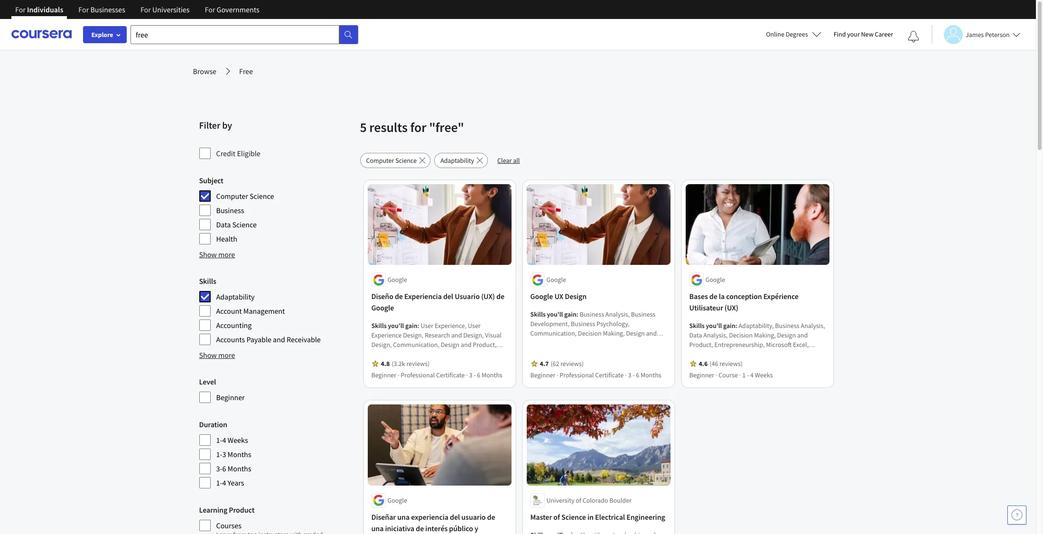 Task type: locate. For each thing, give the bounding box(es) containing it.
master of science in electrical engineering link
[[531, 511, 667, 523]]

1 horizontal spatial certificate
[[595, 371, 624, 380]]

0 horizontal spatial beginner · professional certificate · 3 - 6 months
[[372, 371, 503, 380]]

user
[[790, 350, 803, 359]]

·
[[398, 371, 400, 380], [466, 371, 468, 380], [557, 371, 559, 380], [625, 371, 627, 380], [716, 371, 718, 380], [740, 371, 741, 380]]

0 horizontal spatial computer
[[216, 191, 248, 201]]

subject
[[199, 176, 224, 185]]

data
[[216, 220, 231, 229], [690, 331, 702, 340]]

computer
[[366, 156, 394, 165], [216, 191, 248, 201]]

skills you'll gain : down diseño in the left of the page
[[372, 322, 421, 330]]

0 vertical spatial show more button
[[199, 249, 235, 260]]

analysis,
[[801, 322, 825, 330], [704, 331, 728, 340]]

computer inside the computer science button
[[366, 156, 394, 165]]

1 professional from the left
[[401, 371, 435, 380]]

for left businesses in the top left of the page
[[78, 5, 89, 14]]

show notifications image
[[908, 31, 920, 42]]

adaptability button
[[434, 153, 488, 168]]

google left ux at the right bottom of page
[[531, 292, 553, 301]]

1 - from the left
[[474, 371, 476, 380]]

professional down 4.7 (62 reviews)
[[560, 371, 594, 380]]

you'll down the utilisateur
[[706, 322, 722, 330]]

certificate for experiencia
[[436, 371, 465, 380]]

1 vertical spatial del
[[450, 512, 460, 522]]

1 vertical spatial more
[[218, 350, 235, 360]]

1 horizontal spatial adaptability
[[441, 156, 474, 165]]

1
[[743, 371, 746, 380]]

google for diseño de experiencia del usuario (ux) de google
[[388, 276, 407, 284]]

beginner for diseño de experiencia del usuario (ux) de google
[[372, 371, 397, 380]]

business up the microsoft
[[775, 322, 800, 330]]

your
[[848, 30, 860, 38]]

1 horizontal spatial business
[[775, 322, 800, 330]]

online
[[766, 30, 785, 38]]

beginner · professional certificate · 3 - 6 months down 4.8 (3.2k reviews)
[[372, 371, 503, 380]]

1 horizontal spatial una
[[398, 512, 410, 522]]

for individuals
[[15, 5, 63, 14]]

0 vertical spatial show more
[[199, 250, 235, 259]]

2 1- from the top
[[216, 450, 222, 459]]

adaptability inside adaptability 'button'
[[441, 156, 474, 165]]

google for bases de la conception expérience utilisateur (ux)
[[706, 276, 725, 284]]

design up the microsoft
[[777, 331, 796, 340]]

clear
[[498, 156, 512, 165]]

find your new career link
[[829, 28, 898, 40]]

(ux) down "la"
[[725, 303, 739, 313]]

skills you'll gain :
[[531, 310, 580, 319], [372, 322, 421, 330], [690, 322, 739, 330]]

beginner up duration
[[216, 393, 245, 402]]

1 horizontal spatial skills you'll gain :
[[531, 310, 580, 319]]

0 horizontal spatial 3
[[222, 450, 226, 459]]

3 for google ux design
[[628, 371, 632, 380]]

0 vertical spatial show
[[199, 250, 217, 259]]

google up google ux design
[[547, 276, 566, 284]]

0 vertical spatial (ux)
[[481, 292, 495, 301]]

gain for design
[[565, 310, 577, 319]]

del left usuario
[[443, 292, 453, 301]]

una down diseñar
[[372, 524, 384, 533]]

0 horizontal spatial skills you'll gain :
[[372, 322, 421, 330]]

science down the 5 results for "free"
[[396, 156, 417, 165]]

6
[[477, 371, 481, 380], [636, 371, 640, 380], [222, 464, 226, 473]]

boulder
[[610, 496, 632, 505]]

2 horizontal spatial gain
[[724, 322, 736, 330]]

and
[[798, 331, 808, 340], [273, 335, 285, 344], [745, 350, 755, 359]]

professional down 4.8 (3.2k reviews)
[[401, 371, 435, 380]]

gain for experiencia
[[405, 322, 418, 330]]

1 horizontal spatial analysis,
[[801, 322, 825, 330]]

0 vertical spatial business
[[216, 206, 244, 215]]

adaptability
[[441, 156, 474, 165], [216, 292, 255, 301]]

and right payable
[[273, 335, 285, 344]]

data up the product,
[[690, 331, 702, 340]]

beginner · professional certificate · 3 - 6 months down 4.7 (62 reviews)
[[531, 371, 662, 380]]

product,
[[690, 341, 713, 349]]

0 vertical spatial more
[[218, 250, 235, 259]]

google up "la"
[[706, 276, 725, 284]]

0 vertical spatial una
[[398, 512, 410, 522]]

1 vertical spatial design
[[777, 331, 796, 340]]

payable
[[247, 335, 272, 344]]

1 horizontal spatial weeks
[[755, 371, 773, 380]]

electrical
[[595, 512, 625, 522]]

0 horizontal spatial weeks
[[228, 435, 248, 445]]

1 vertical spatial business
[[775, 322, 800, 330]]

1 horizontal spatial :
[[577, 310, 579, 319]]

: for design
[[577, 310, 579, 319]]

0 horizontal spatial you'll
[[388, 322, 404, 330]]

skills you'll gain : for ux
[[531, 310, 580, 319]]

1 vertical spatial show more button
[[199, 349, 235, 361]]

business inside subject group
[[216, 206, 244, 215]]

you'll down diseño in the left of the page
[[388, 322, 404, 330]]

3
[[469, 371, 473, 380], [628, 371, 632, 380], [222, 450, 226, 459]]

1- for 1-3 months
[[216, 450, 222, 459]]

2 horizontal spatial 3
[[628, 371, 632, 380]]

show more button down health
[[199, 249, 235, 260]]

0 horizontal spatial and
[[273, 335, 285, 344]]

show more
[[199, 250, 235, 259], [199, 350, 235, 360]]

What do you want to learn? text field
[[131, 25, 339, 44]]

1 horizontal spatial computer
[[366, 156, 394, 165]]

google up diseño in the left of the page
[[388, 276, 407, 284]]

of for master
[[554, 512, 560, 522]]

google down diseño in the left of the page
[[372, 303, 394, 313]]

you'll for de
[[388, 322, 404, 330]]

banner navigation
[[8, 0, 267, 26]]

clear all
[[498, 156, 520, 165]]

1 horizontal spatial gain
[[565, 310, 577, 319]]

google inside diseño de experiencia del usuario (ux) de google
[[372, 303, 394, 313]]

1 1- from the top
[[216, 435, 222, 445]]

4 right 1
[[751, 371, 754, 380]]

0 horizontal spatial certificate
[[436, 371, 465, 380]]

0 horizontal spatial computer science
[[216, 191, 274, 201]]

1 show more from the top
[[199, 250, 235, 259]]

reviews) for la
[[720, 360, 743, 368]]

weeks up 1-3 months
[[228, 435, 248, 445]]

beginner · professional certificate · 3 - 6 months for experiencia
[[372, 371, 503, 380]]

1- up 3-
[[216, 450, 222, 459]]

0 horizontal spatial analysis,
[[704, 331, 728, 340]]

una
[[398, 512, 410, 522], [372, 524, 384, 533]]

skills you'll gain : down the utilisateur
[[690, 322, 739, 330]]

google for diseñar una experiencia del usuario de una iniciativa de interés público 
[[388, 496, 407, 505]]

1 horizontal spatial design
[[777, 331, 796, 340]]

0 horizontal spatial adaptability
[[216, 292, 255, 301]]

account management
[[216, 306, 285, 316]]

accounts payable and receivable
[[216, 335, 321, 344]]

: down experiencia
[[418, 322, 420, 330]]

science inside button
[[396, 156, 417, 165]]

science
[[396, 156, 417, 165], [250, 191, 274, 201], [232, 220, 257, 229], [562, 512, 586, 522]]

del inside diseñar una experiencia del usuario de una iniciativa de interés público
[[450, 512, 460, 522]]

skills group
[[199, 275, 354, 346]]

2 for from the left
[[78, 5, 89, 14]]

for for governments
[[205, 5, 215, 14]]

1 beginner · professional certificate · 3 - 6 months from the left
[[372, 371, 503, 380]]

: down google ux design
[[577, 310, 579, 319]]

0 vertical spatial analysis,
[[801, 322, 825, 330]]

data inside subject group
[[216, 220, 231, 229]]

beginner down 4.7
[[531, 371, 556, 380]]

for
[[410, 119, 427, 136]]

computer down results
[[366, 156, 394, 165]]

2 show more button from the top
[[199, 349, 235, 361]]

adaptability up account
[[216, 292, 255, 301]]

1 vertical spatial 1-
[[216, 450, 222, 459]]

1 certificate from the left
[[436, 371, 465, 380]]

: for experiencia
[[418, 322, 420, 330]]

level
[[199, 377, 216, 386]]

0 vertical spatial 1-
[[216, 435, 222, 445]]

account
[[216, 306, 242, 316]]

you'll down google ux design
[[547, 310, 563, 319]]

1 vertical spatial of
[[554, 512, 560, 522]]

0 horizontal spatial (ux)
[[481, 292, 495, 301]]

analysis, up excel,
[[801, 322, 825, 330]]

reviews) right (3.2k
[[407, 360, 430, 368]]

operations,
[[757, 350, 789, 359]]

: up the decision
[[736, 322, 738, 330]]

certificate for design
[[595, 371, 624, 380]]

show for accounts payable and receivable
[[199, 350, 217, 360]]

una up iniciativa at the bottom of the page
[[398, 512, 410, 522]]

0 vertical spatial of
[[576, 496, 582, 505]]

0 vertical spatial design
[[565, 292, 587, 301]]

show more button for accounts payable and receivable
[[199, 349, 235, 361]]

science up data science
[[250, 191, 274, 201]]

1 horizontal spatial professional
[[560, 371, 594, 380]]

1 more from the top
[[218, 250, 235, 259]]

3 for from the left
[[141, 5, 151, 14]]

for businesses
[[78, 5, 125, 14]]

data up health
[[216, 220, 231, 229]]

data science
[[216, 220, 257, 229]]

2 horizontal spatial and
[[798, 331, 808, 340]]

for left the individuals
[[15, 5, 26, 14]]

online degrees button
[[759, 24, 829, 45]]

interés
[[426, 524, 448, 533]]

and up excel,
[[798, 331, 808, 340]]

0 vertical spatial data
[[216, 220, 231, 229]]

university
[[547, 496, 575, 505]]

de
[[395, 292, 403, 301], [497, 292, 505, 301], [710, 292, 718, 301], [487, 512, 495, 522], [416, 524, 424, 533]]

1 vertical spatial computer
[[216, 191, 248, 201]]

of right master on the right bottom of the page
[[554, 512, 560, 522]]

0 vertical spatial del
[[443, 292, 453, 301]]

computer science down results
[[366, 156, 417, 165]]

level group
[[199, 376, 354, 404]]

2 certificate from the left
[[595, 371, 624, 380]]

1 vertical spatial adaptability
[[216, 292, 255, 301]]

2 vertical spatial 4
[[222, 478, 226, 488]]

2 horizontal spatial 6
[[636, 371, 640, 380]]

1 for from the left
[[15, 5, 26, 14]]

1 vertical spatial show more
[[199, 350, 235, 360]]

duration group
[[199, 419, 354, 489]]

2 vertical spatial 1-
[[216, 478, 222, 488]]

diseño
[[372, 292, 394, 301]]

gain up the decision
[[724, 322, 736, 330]]

reviews) down strategy
[[720, 360, 743, 368]]

help center image
[[1012, 509, 1023, 521]]

la
[[719, 292, 725, 301]]

beginner down 4.8
[[372, 371, 397, 380]]

google up diseñar
[[388, 496, 407, 505]]

show down health
[[199, 250, 217, 259]]

beginner
[[372, 371, 397, 380], [531, 371, 556, 380], [690, 371, 715, 380], [216, 393, 245, 402]]

for governments
[[205, 5, 260, 14]]

None search field
[[131, 25, 358, 44]]

0 horizontal spatial of
[[554, 512, 560, 522]]

0 vertical spatial computer science
[[366, 156, 417, 165]]

1 horizontal spatial reviews)
[[561, 360, 584, 368]]

0 horizontal spatial business
[[216, 206, 244, 215]]

beginner down 4.6
[[690, 371, 715, 380]]

skills
[[199, 276, 216, 286], [531, 310, 546, 319], [372, 322, 387, 330], [690, 322, 705, 330]]

0 horizontal spatial professional
[[401, 371, 435, 380]]

0 vertical spatial computer
[[366, 156, 394, 165]]

0 horizontal spatial gain
[[405, 322, 418, 330]]

show more button down the "accounts"
[[199, 349, 235, 361]]

skills down diseño in the left of the page
[[372, 322, 387, 330]]

more down health
[[218, 250, 235, 259]]

0 horizontal spatial una
[[372, 524, 384, 533]]

2 reviews) from the left
[[561, 360, 584, 368]]

1- for 1-4 years
[[216, 478, 222, 488]]

1- down 3-
[[216, 478, 222, 488]]

browse
[[193, 66, 217, 76]]

businesses
[[90, 5, 125, 14]]

and inside skills group
[[273, 335, 285, 344]]

google for google ux design
[[547, 276, 566, 284]]

1 vertical spatial weeks
[[228, 435, 248, 445]]

2 horizontal spatial skills you'll gain :
[[690, 322, 739, 330]]

1 vertical spatial 4
[[222, 435, 226, 445]]

1 horizontal spatial and
[[745, 350, 755, 359]]

google ux design
[[531, 292, 587, 301]]

gain down experiencia
[[405, 322, 418, 330]]

business up data science
[[216, 206, 244, 215]]

1 horizontal spatial beginner · professional certificate · 3 - 6 months
[[531, 371, 662, 380]]

credit
[[216, 149, 236, 158]]

for universities
[[141, 5, 190, 14]]

design right ux at the right bottom of page
[[565, 292, 587, 301]]

of for university
[[576, 496, 582, 505]]

1 horizontal spatial data
[[690, 331, 702, 340]]

4 for weeks
[[222, 435, 226, 445]]

4 for from the left
[[205, 5, 215, 14]]

1 horizontal spatial computer science
[[366, 156, 417, 165]]

2 more from the top
[[218, 350, 235, 360]]

4 up 1-3 months
[[222, 435, 226, 445]]

computer science
[[366, 156, 417, 165], [216, 191, 274, 201]]

for left universities
[[141, 5, 151, 14]]

0 horizontal spatial data
[[216, 220, 231, 229]]

learning product
[[199, 505, 255, 515]]

2 show more from the top
[[199, 350, 235, 360]]

2 - from the left
[[633, 371, 635, 380]]

1 show from the top
[[199, 250, 217, 259]]

3 1- from the top
[[216, 478, 222, 488]]

diseñar
[[372, 512, 396, 522]]

1 horizontal spatial 3
[[469, 371, 473, 380]]

del inside diseño de experiencia del usuario (ux) de google
[[443, 292, 453, 301]]

weeks
[[755, 371, 773, 380], [228, 435, 248, 445]]

0 horizontal spatial reviews)
[[407, 360, 430, 368]]

iniciativa
[[385, 524, 415, 533]]

for left the governments
[[205, 5, 215, 14]]

find your new career
[[834, 30, 894, 38]]

1 horizontal spatial 6
[[477, 371, 481, 380]]

more down the "accounts"
[[218, 350, 235, 360]]

0 horizontal spatial :
[[418, 322, 420, 330]]

0 horizontal spatial -
[[474, 371, 476, 380]]

(62
[[551, 360, 559, 368]]

3 reviews) from the left
[[720, 360, 743, 368]]

1- down duration
[[216, 435, 222, 445]]

1 vertical spatial computer science
[[216, 191, 274, 201]]

del up público
[[450, 512, 460, 522]]

show more for health
[[199, 250, 235, 259]]

and down entrepreneurship, on the right bottom of the page
[[745, 350, 755, 359]]

show more down the "accounts"
[[199, 350, 235, 360]]

show more for accounts payable and receivable
[[199, 350, 235, 360]]

1 horizontal spatial you'll
[[547, 310, 563, 319]]

1 vertical spatial show
[[199, 350, 217, 360]]

2 beginner · professional certificate · 3 - 6 months from the left
[[531, 371, 662, 380]]

computer science up data science
[[216, 191, 274, 201]]

experience
[[690, 360, 720, 368]]

of left colorado
[[576, 496, 582, 505]]

1 vertical spatial analysis,
[[704, 331, 728, 340]]

skills you'll gain : down google ux design
[[531, 310, 580, 319]]

gain
[[565, 310, 577, 319], [405, 322, 418, 330], [724, 322, 736, 330]]

0 vertical spatial adaptability
[[441, 156, 474, 165]]

1 reviews) from the left
[[407, 360, 430, 368]]

- for diseño de experiencia del usuario (ux) de google
[[474, 371, 476, 380]]

1 show more button from the top
[[199, 249, 235, 260]]

5
[[360, 119, 367, 136]]

2 show from the top
[[199, 350, 217, 360]]

skills up account
[[199, 276, 216, 286]]

computer down "subject" on the left of page
[[216, 191, 248, 201]]

3-
[[216, 464, 222, 473]]

1 horizontal spatial -
[[633, 371, 635, 380]]

1 · from the left
[[398, 371, 400, 380]]

show more down health
[[199, 250, 235, 259]]

reviews) right (62
[[561, 360, 584, 368]]

duration
[[199, 420, 227, 429]]

skills up the product,
[[690, 322, 705, 330]]

:
[[577, 310, 579, 319], [418, 322, 420, 330], [736, 322, 738, 330]]

1 horizontal spatial of
[[576, 496, 582, 505]]

2 professional from the left
[[560, 371, 594, 380]]

design
[[565, 292, 587, 301], [777, 331, 796, 340]]

(ux) right usuario
[[481, 292, 495, 301]]

resilience,
[[690, 350, 719, 359]]

analysis, up the product,
[[704, 331, 728, 340]]

show up level
[[199, 350, 217, 360]]

1 vertical spatial (ux)
[[725, 303, 739, 313]]

learning product group
[[199, 504, 354, 534]]

1 vertical spatial data
[[690, 331, 702, 340]]

1-3 months
[[216, 450, 251, 459]]

2 horizontal spatial reviews)
[[720, 360, 743, 368]]

4 · from the left
[[625, 371, 627, 380]]

0 horizontal spatial 6
[[222, 464, 226, 473]]

adaptability down "free"
[[441, 156, 474, 165]]

6 for diseño de experiencia del usuario (ux) de google
[[477, 371, 481, 380]]

4 left years
[[222, 478, 226, 488]]

computer inside subject group
[[216, 191, 248, 201]]

1 horizontal spatial (ux)
[[725, 303, 739, 313]]

gain down google ux design
[[565, 310, 577, 319]]

filter
[[199, 119, 220, 131]]

weeks right 1
[[755, 371, 773, 380]]

2 horizontal spatial -
[[747, 371, 749, 380]]



Task type: vqa. For each thing, say whether or not it's contained in the screenshot.
the top 4
yes



Task type: describe. For each thing, give the bounding box(es) containing it.
reviews) for experiencia
[[407, 360, 430, 368]]

"free"
[[429, 119, 464, 136]]

for for businesses
[[78, 5, 89, 14]]

design inside adaptability, business analysis, data analysis, decision making, design and product, entrepreneurship, microsoft excel, resilience, strategy and operations, user experience
[[777, 331, 796, 340]]

usuario
[[455, 292, 480, 301]]

eligible
[[237, 149, 261, 158]]

utilisateur
[[690, 303, 723, 313]]

0 horizontal spatial design
[[565, 292, 587, 301]]

adaptability inside skills group
[[216, 292, 255, 301]]

individuals
[[27, 5, 63, 14]]

more for health
[[218, 250, 235, 259]]

making,
[[754, 331, 776, 340]]

beginner inside level group
[[216, 393, 245, 402]]

course
[[719, 371, 738, 380]]

explore
[[91, 30, 113, 39]]

(3.2k
[[392, 360, 405, 368]]

credit eligible
[[216, 149, 261, 158]]

adaptability, business analysis, data analysis, decision making, design and product, entrepreneurship, microsoft excel, resilience, strategy and operations, user experience
[[690, 322, 825, 368]]

6 inside duration group
[[222, 464, 226, 473]]

results
[[369, 119, 408, 136]]

peterson
[[986, 30, 1010, 39]]

6 for google ux design
[[636, 371, 640, 380]]

all
[[513, 156, 520, 165]]

diseño de experiencia del usuario (ux) de google
[[372, 292, 505, 313]]

computer science inside button
[[366, 156, 417, 165]]

ux
[[555, 292, 564, 301]]

0 vertical spatial weeks
[[755, 371, 773, 380]]

weeks inside duration group
[[228, 435, 248, 445]]

3 · from the left
[[557, 371, 559, 380]]

learning
[[199, 505, 227, 515]]

product
[[229, 505, 255, 515]]

for for individuals
[[15, 5, 26, 14]]

4.6 (46 reviews)
[[699, 360, 743, 368]]

skills inside group
[[199, 276, 216, 286]]

1- for 1-4 weeks
[[216, 435, 222, 445]]

4.8 (3.2k reviews)
[[381, 360, 430, 368]]

in
[[588, 512, 594, 522]]

(ux) inside diseño de experiencia del usuario (ux) de google
[[481, 292, 495, 301]]

free
[[239, 66, 253, 76]]

expérience
[[764, 292, 799, 301]]

accounts
[[216, 335, 245, 344]]

health
[[216, 234, 237, 244]]

new
[[862, 30, 874, 38]]

6 · from the left
[[740, 371, 741, 380]]

3 for diseño de experiencia del usuario (ux) de google
[[469, 371, 473, 380]]

4.6
[[699, 360, 708, 368]]

0 vertical spatial 4
[[751, 371, 754, 380]]

explore button
[[83, 26, 127, 43]]

subject group
[[199, 175, 354, 245]]

conception
[[727, 292, 762, 301]]

bases de la conception expérience utilisateur (ux) link
[[690, 291, 826, 314]]

excel,
[[793, 341, 809, 349]]

browse link
[[193, 66, 217, 77]]

more for accounts payable and receivable
[[218, 350, 235, 360]]

online degrees
[[766, 30, 808, 38]]

1 vertical spatial una
[[372, 524, 384, 533]]

reviews) for design
[[561, 360, 584, 368]]

3-6 months
[[216, 464, 251, 473]]

google ux design link
[[531, 291, 667, 302]]

bases de la conception expérience utilisateur (ux)
[[690, 292, 799, 313]]

2 horizontal spatial you'll
[[706, 322, 722, 330]]

courses
[[216, 521, 242, 530]]

5 · from the left
[[716, 371, 718, 380]]

beginner for google ux design
[[531, 371, 556, 380]]

find
[[834, 30, 846, 38]]

(ux) inside bases de la conception expérience utilisateur (ux)
[[725, 303, 739, 313]]

degrees
[[786, 30, 808, 38]]

colorado
[[583, 496, 608, 505]]

years
[[228, 478, 244, 488]]

diseñar una experiencia del usuario de una iniciativa de interés público 
[[372, 512, 495, 534]]

business inside adaptability, business analysis, data analysis, decision making, design and product, entrepreneurship, microsoft excel, resilience, strategy and operations, user experience
[[775, 322, 800, 330]]

3 inside duration group
[[222, 450, 226, 459]]

5 results for "free"
[[360, 119, 464, 136]]

computer science button
[[360, 153, 431, 168]]

science left in in the bottom right of the page
[[562, 512, 586, 522]]

data inside adaptability, business analysis, data analysis, decision making, design and product, entrepreneurship, microsoft excel, resilience, strategy and operations, user experience
[[690, 331, 702, 340]]

(46
[[710, 360, 719, 368]]

- for google ux design
[[633, 371, 635, 380]]

engineering
[[627, 512, 666, 522]]

experiencia
[[404, 292, 442, 301]]

professional for design
[[560, 371, 594, 380]]

by
[[222, 119, 232, 131]]

coursera image
[[11, 27, 72, 42]]

strategy
[[720, 350, 743, 359]]

2 horizontal spatial :
[[736, 322, 738, 330]]

4.8
[[381, 360, 390, 368]]

for for universities
[[141, 5, 151, 14]]

master of science in electrical engineering
[[531, 512, 666, 522]]

diseño de experiencia del usuario (ux) de google link
[[372, 291, 508, 314]]

management
[[243, 306, 285, 316]]

de inside bases de la conception expérience utilisateur (ux)
[[710, 292, 718, 301]]

science up health
[[232, 220, 257, 229]]

clear all button
[[492, 153, 526, 168]]

universities
[[152, 5, 190, 14]]

james
[[966, 30, 984, 39]]

beginner for bases de la conception expérience utilisateur (ux)
[[690, 371, 715, 380]]

beginner · professional certificate · 3 - 6 months for design
[[531, 371, 662, 380]]

show for health
[[199, 250, 217, 259]]

usuario
[[462, 512, 486, 522]]

del for usuario
[[443, 292, 453, 301]]

1-4 years
[[216, 478, 244, 488]]

skills you'll gain : for de
[[372, 322, 421, 330]]

you'll for ux
[[547, 310, 563, 319]]

james peterson
[[966, 30, 1010, 39]]

receivable
[[287, 335, 321, 344]]

show more button for health
[[199, 249, 235, 260]]

career
[[875, 30, 894, 38]]

4 for years
[[222, 478, 226, 488]]

computer science inside subject group
[[216, 191, 274, 201]]

del for usuario
[[450, 512, 460, 522]]

diseñar una experiencia del usuario de una iniciativa de interés público link
[[372, 511, 508, 534]]

2 · from the left
[[466, 371, 468, 380]]

google inside google ux design link
[[531, 292, 553, 301]]

experiencia
[[411, 512, 449, 522]]

master
[[531, 512, 552, 522]]

microsoft
[[766, 341, 792, 349]]

3 - from the left
[[747, 371, 749, 380]]

james peterson button
[[932, 25, 1021, 44]]

professional for experiencia
[[401, 371, 435, 380]]

adaptability,
[[739, 322, 774, 330]]

beginner · course · 1 - 4 weeks
[[690, 371, 773, 380]]

skills down google ux design
[[531, 310, 546, 319]]



